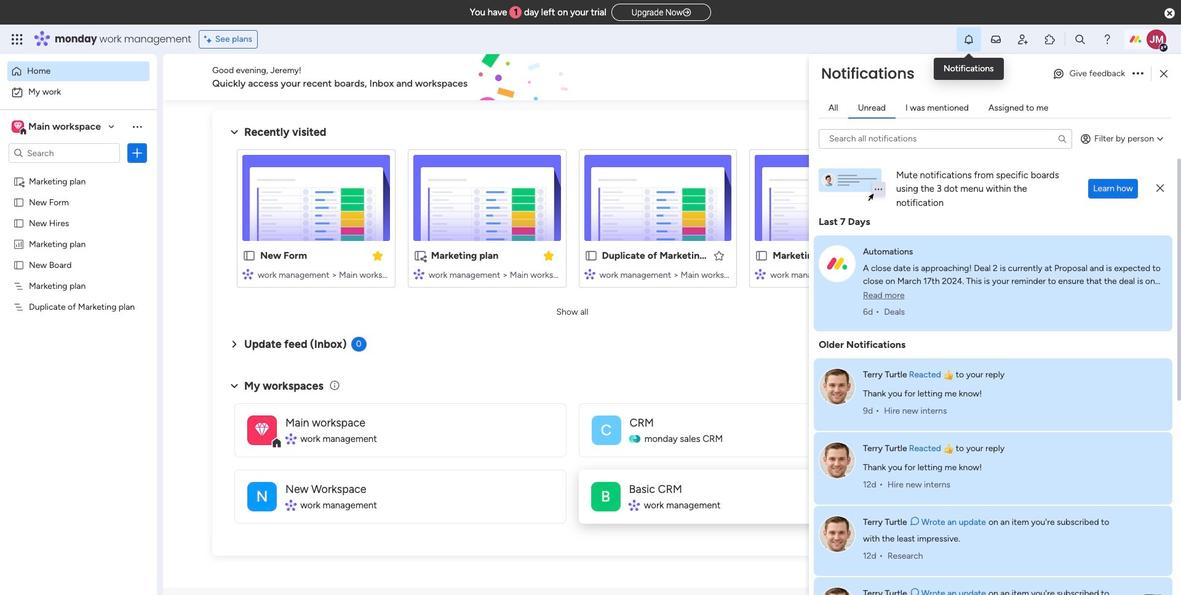 Task type: vqa. For each thing, say whether or not it's contained in the screenshot.
Hide popup button
no



Task type: describe. For each thing, give the bounding box(es) containing it.
select product image
[[11, 33, 23, 46]]

public board image up public dashboard image at the left
[[13, 217, 25, 229]]

1 vertical spatial workspace image
[[592, 416, 621, 445]]

0 element
[[351, 337, 367, 352]]

remove from favorites image
[[542, 250, 555, 262]]

notifications image
[[963, 33, 975, 46]]

1 vertical spatial option
[[7, 82, 150, 102]]

automations image
[[819, 246, 856, 282]]

workspace selection element
[[12, 119, 103, 135]]

search everything image
[[1074, 33, 1087, 46]]

2 terry turtle image from the top
[[819, 442, 856, 479]]

see plans image
[[204, 33, 215, 46]]

2 vertical spatial option
[[0, 170, 157, 173]]

add to favorites image
[[713, 250, 726, 262]]

component image for public board icon for add to favorites image
[[584, 269, 595, 280]]

1 vertical spatial options image
[[131, 147, 143, 159]]

contact sales element
[[948, 437, 1132, 486]]

component image for shareable board "icon" within the quick search results list box
[[413, 269, 424, 280]]

0 vertical spatial workspace image
[[12, 120, 24, 134]]

v2 user feedback image
[[958, 70, 967, 84]]

dapulse close image
[[1165, 7, 1175, 20]]



Task type: locate. For each thing, give the bounding box(es) containing it.
public dashboard image
[[13, 238, 25, 250]]

None search field
[[819, 129, 1073, 149]]

search image
[[1058, 134, 1068, 144]]

0 horizontal spatial shareable board image
[[13, 175, 25, 187]]

public board image for remove from favorites image
[[242, 249, 256, 263]]

templates image image
[[959, 118, 1121, 202]]

dapulse rightstroke image
[[683, 8, 691, 17]]

2 vertical spatial workspace image
[[591, 482, 621, 512]]

close my workspaces image
[[227, 379, 242, 394]]

1 vertical spatial terry turtle image
[[819, 442, 856, 479]]

invite members image
[[1017, 33, 1030, 46]]

0 vertical spatial options image
[[1133, 70, 1144, 78]]

jeremy miller image
[[1147, 30, 1167, 49]]

workspace image
[[14, 120, 22, 134], [247, 416, 277, 445], [255, 419, 269, 442], [247, 482, 277, 512]]

close recently visited image
[[227, 125, 242, 140]]

remove from favorites image
[[372, 250, 384, 262]]

3 terry turtle image from the top
[[819, 516, 856, 553]]

option
[[7, 62, 150, 81], [7, 82, 150, 102], [0, 170, 157, 173]]

0 horizontal spatial public board image
[[13, 196, 25, 208]]

public board image
[[13, 196, 25, 208], [242, 249, 256, 263], [584, 249, 598, 263]]

1 vertical spatial shareable board image
[[413, 249, 427, 263]]

public board image right add to favorites image
[[755, 249, 769, 263]]

1 component image from the left
[[413, 269, 424, 280]]

1 horizontal spatial component image
[[584, 269, 595, 280]]

2 horizontal spatial public board image
[[584, 249, 598, 263]]

terry turtle image
[[819, 369, 856, 406], [819, 442, 856, 479], [819, 516, 856, 553]]

component image
[[413, 269, 424, 280], [584, 269, 595, 280]]

v2 bolt switch image
[[1054, 70, 1061, 84]]

dialog
[[809, 54, 1182, 596]]

give feedback image
[[1053, 68, 1065, 80]]

2 component image from the left
[[584, 269, 595, 280]]

workspace image
[[12, 120, 24, 134], [592, 416, 621, 445], [591, 482, 621, 512]]

0 horizontal spatial component image
[[413, 269, 424, 280]]

workspace options image
[[131, 120, 143, 133]]

options image
[[1133, 70, 1144, 78], [131, 147, 143, 159]]

open update feed (inbox) image
[[227, 337, 242, 352]]

0 vertical spatial terry turtle image
[[819, 369, 856, 406]]

0 horizontal spatial options image
[[131, 147, 143, 159]]

0 vertical spatial option
[[7, 62, 150, 81]]

public board image
[[13, 217, 25, 229], [755, 249, 769, 263], [13, 259, 25, 271]]

add to favorites image
[[884, 250, 897, 262]]

list box
[[0, 168, 157, 483]]

1 terry turtle image from the top
[[819, 369, 856, 406]]

monday marketplace image
[[1044, 33, 1057, 46]]

Search in workspace field
[[26, 146, 103, 160]]

2 vertical spatial terry turtle image
[[819, 516, 856, 553]]

public board image for add to favorites image
[[584, 249, 598, 263]]

0 vertical spatial shareable board image
[[13, 175, 25, 187]]

public board image down public dashboard image at the left
[[13, 259, 25, 271]]

shareable board image
[[13, 175, 25, 187], [413, 249, 427, 263]]

getting started element
[[948, 318, 1132, 368]]

help image
[[1102, 33, 1114, 46]]

Search all notifications search field
[[819, 129, 1073, 149]]

quick search results list box
[[227, 140, 918, 303]]

shareable board image inside quick search results list box
[[413, 249, 427, 263]]

1 horizontal spatial shareable board image
[[413, 249, 427, 263]]

1 horizontal spatial options image
[[1133, 70, 1144, 78]]

1 horizontal spatial public board image
[[242, 249, 256, 263]]

update feed image
[[990, 33, 1002, 46]]



